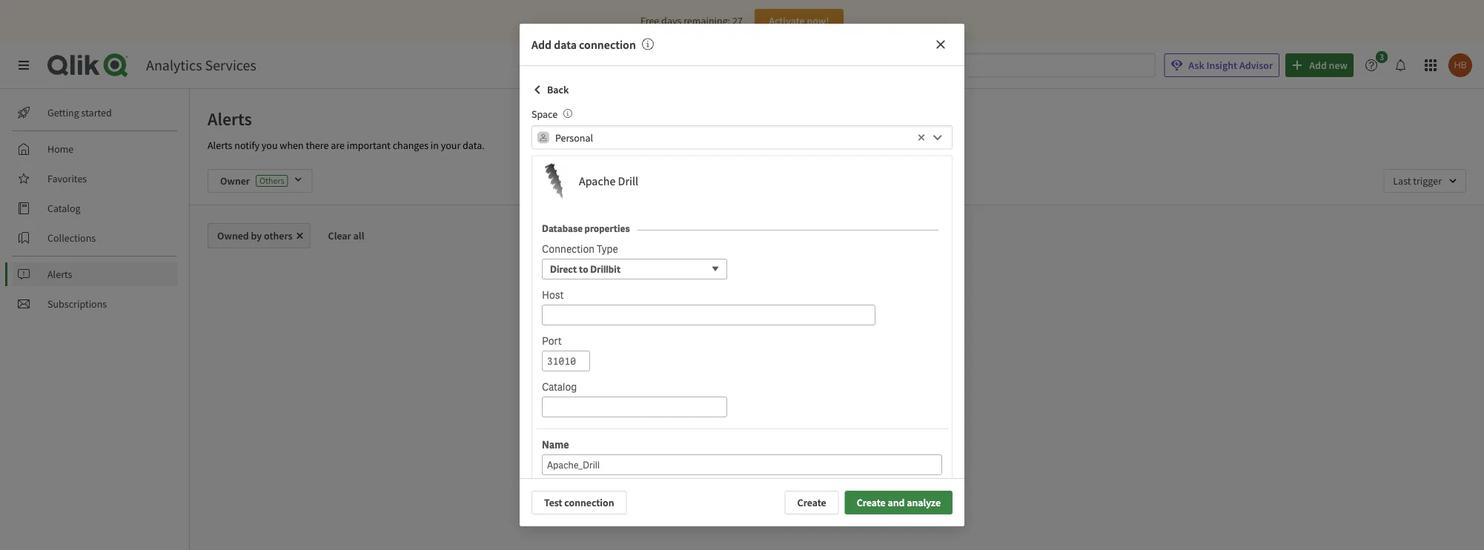 Task type: describe. For each thing, give the bounding box(es) containing it.
changes
[[393, 139, 429, 152]]

back button
[[532, 78, 569, 102]]

important
[[347, 139, 391, 152]]

to
[[895, 406, 904, 420]]

in
[[431, 139, 439, 152]]

back
[[547, 83, 569, 96]]

owned by others button
[[208, 223, 310, 248]]

filters
[[868, 406, 892, 420]]

advisor
[[1240, 59, 1273, 72]]

ask insight advisor button
[[1165, 53, 1280, 77]]

free days remaining: 27
[[641, 14, 743, 27]]

search
[[826, 406, 854, 420]]

data
[[554, 37, 577, 52]]

and
[[888, 496, 905, 509]]

alerts notify you when there are important changes in your data.
[[208, 139, 485, 152]]

clear all
[[328, 229, 364, 243]]

now!
[[807, 14, 830, 27]]

are inside try adjusting your search or filters to find what you are looking for.
[[823, 421, 837, 435]]

1 vertical spatial alerts
[[208, 139, 232, 152]]

try adjusting your search or filters to find what you are looking for.
[[746, 406, 946, 435]]

alerts link
[[12, 263, 178, 286]]

create button
[[785, 491, 839, 515]]

notify
[[235, 139, 260, 152]]

services
[[205, 56, 256, 75]]

for.
[[873, 421, 888, 435]]

your inside try adjusting your search or filters to find what you are looking for.
[[804, 406, 824, 420]]

clear all button
[[316, 223, 376, 248]]

subscriptions link
[[12, 292, 178, 316]]

subscriptions
[[47, 297, 107, 311]]

owned
[[217, 229, 249, 243]]

or
[[857, 406, 866, 420]]

home link
[[12, 137, 178, 161]]

others
[[264, 229, 293, 243]]

data.
[[463, 139, 485, 152]]

space
[[532, 108, 558, 121]]

started
[[81, 106, 112, 119]]

collections
[[47, 231, 96, 245]]

ask insight advisor
[[1189, 59, 1273, 72]]

navigation pane element
[[0, 95, 189, 322]]

create for create and analyze
[[857, 496, 886, 509]]

Space text field
[[555, 125, 914, 150]]

close sidebar menu image
[[18, 59, 30, 71]]

analytics
[[146, 56, 202, 75]]

collections link
[[12, 226, 178, 250]]

choose the space to which you would like to add this connection. a space allows you to share and control access to items. image
[[564, 109, 573, 118]]

test
[[544, 496, 563, 509]]

looking
[[839, 421, 871, 435]]

free
[[641, 14, 660, 27]]

try
[[746, 406, 760, 420]]

apache drill image
[[536, 164, 572, 199]]

insight
[[1207, 59, 1238, 72]]

you inside try adjusting your search or filters to find what you are looking for.
[[805, 421, 821, 435]]

ask
[[1189, 59, 1205, 72]]

find
[[906, 406, 923, 420]]



Task type: locate. For each thing, give the bounding box(es) containing it.
favorites
[[47, 172, 87, 185]]

you left when on the left of page
[[262, 139, 278, 152]]

owned by others
[[217, 229, 293, 243]]

getting started link
[[12, 101, 178, 125]]

0 vertical spatial alerts
[[208, 108, 252, 130]]

0 vertical spatial are
[[331, 139, 345, 152]]

activate
[[769, 14, 805, 27]]

activate now!
[[769, 14, 830, 27]]

alerts
[[208, 108, 252, 130], [208, 139, 232, 152], [47, 268, 72, 281]]

1 horizontal spatial are
[[823, 421, 837, 435]]

0 horizontal spatial create
[[798, 496, 827, 509]]

test connection button
[[532, 491, 627, 515]]

1 vertical spatial connection
[[565, 496, 614, 509]]

home
[[47, 142, 74, 156]]

0 horizontal spatial you
[[262, 139, 278, 152]]

days
[[662, 14, 682, 27]]

add data connection dialog
[[520, 24, 965, 527]]

what
[[925, 406, 946, 420]]

1 vertical spatial your
[[804, 406, 824, 420]]

by
[[251, 229, 262, 243]]

create for create
[[798, 496, 827, 509]]

1 horizontal spatial you
[[805, 421, 821, 435]]

favorites link
[[12, 167, 178, 191]]

0 vertical spatial you
[[262, 139, 278, 152]]

create and analyze
[[857, 496, 941, 509]]

choose the space to which you would like to add this connection. a space allows you to share and control access to items. tooltip
[[558, 108, 573, 121]]

catalog
[[47, 202, 81, 215]]

apache drill
[[579, 174, 639, 189]]

adjusting
[[762, 406, 802, 420]]

connection right "data"
[[579, 37, 636, 52]]

connection inside test connection button
[[565, 496, 614, 509]]

2 vertical spatial alerts
[[47, 268, 72, 281]]

you left looking
[[805, 421, 821, 435]]

analytics services
[[146, 56, 256, 75]]

your right in
[[441, 139, 461, 152]]

drill
[[618, 174, 639, 189]]

27
[[733, 14, 743, 27]]

when
[[280, 139, 304, 152]]

remaining:
[[684, 14, 731, 27]]

your
[[441, 139, 461, 152], [804, 406, 824, 420]]

connection
[[579, 37, 636, 52], [565, 496, 614, 509]]

alerts up 'notify'
[[208, 108, 252, 130]]

Search text field
[[920, 53, 1156, 77]]

0 vertical spatial your
[[441, 139, 461, 152]]

clear
[[328, 229, 351, 243]]

1 horizontal spatial create
[[857, 496, 886, 509]]

are right there at the top of page
[[331, 139, 345, 152]]

activate now! link
[[755, 9, 844, 33]]

1 vertical spatial you
[[805, 421, 821, 435]]

add
[[532, 37, 552, 52]]

filters region
[[190, 157, 1485, 205]]

are
[[331, 139, 345, 152], [823, 421, 837, 435]]

1 horizontal spatial your
[[804, 406, 824, 420]]

catalog link
[[12, 197, 178, 220]]

connection right test
[[565, 496, 614, 509]]

analytics services element
[[146, 56, 256, 75]]

searchbar element
[[896, 53, 1156, 77]]

2 create from the left
[[857, 496, 886, 509]]

create and analyze button
[[845, 491, 953, 515]]

getting
[[47, 106, 79, 119]]

alerts up subscriptions on the bottom
[[47, 268, 72, 281]]

your left search
[[804, 406, 824, 420]]

analyze
[[907, 496, 941, 509]]

add data connection
[[532, 37, 636, 52]]

test connection
[[544, 496, 614, 509]]

0 horizontal spatial are
[[331, 139, 345, 152]]

0 vertical spatial connection
[[579, 37, 636, 52]]

alerts left 'notify'
[[208, 139, 232, 152]]

1 create from the left
[[798, 496, 827, 509]]

last trigger image
[[1384, 169, 1467, 193]]

alerts inside navigation pane element
[[47, 268, 72, 281]]

there
[[306, 139, 329, 152]]

you
[[262, 139, 278, 152], [805, 421, 821, 435]]

apache
[[579, 174, 616, 189]]

create
[[798, 496, 827, 509], [857, 496, 886, 509]]

all
[[353, 229, 364, 243]]

getting started
[[47, 106, 112, 119]]

1 vertical spatial are
[[823, 421, 837, 435]]

0 horizontal spatial your
[[441, 139, 461, 152]]

are down search
[[823, 421, 837, 435]]



Task type: vqa. For each thing, say whether or not it's contained in the screenshot.
3 dropdown button
no



